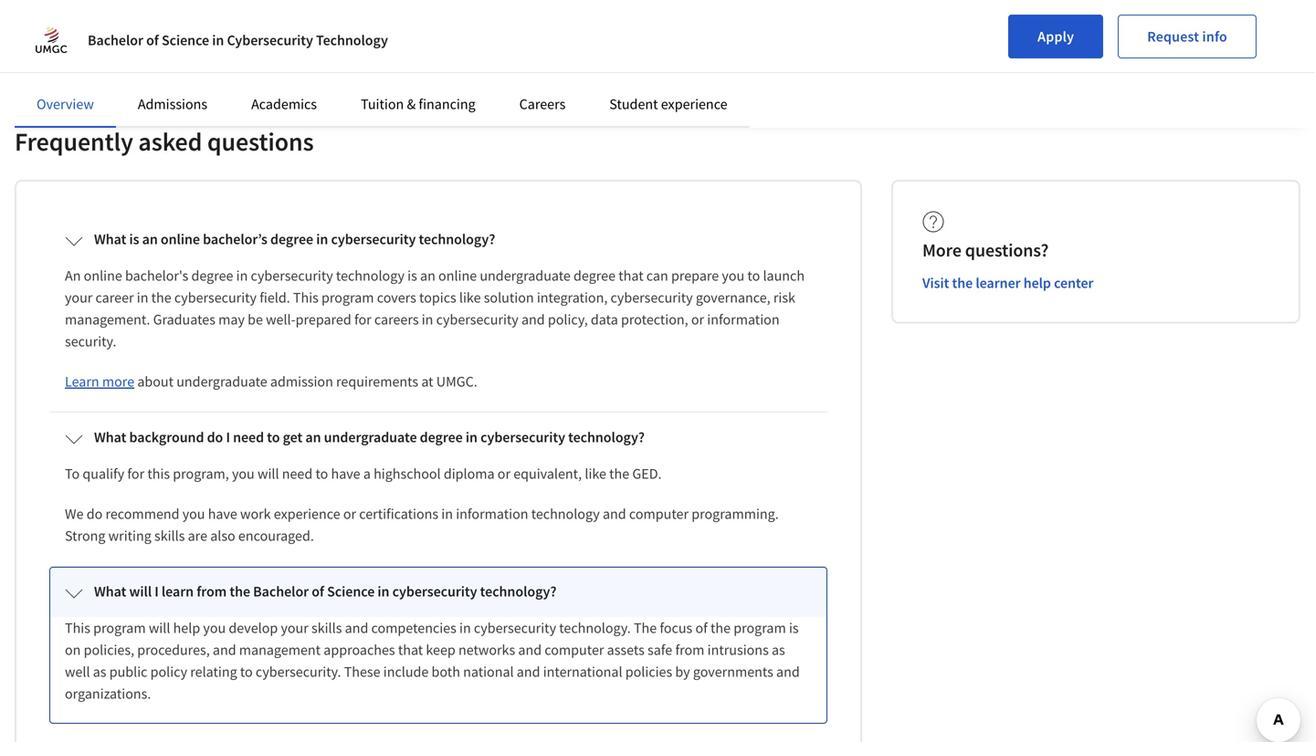 Task type: describe. For each thing, give the bounding box(es) containing it.
the inside an online bachelor's degree in cybersecurity technology is an online undergraduate degree that can prepare you to launch your career in the cybersecurity field. this program covers topics like solution integration, cybersecurity governance,  risk management. graduates may be well-prepared for careers in cybersecurity and policy, data protection, or information security.
[[151, 289, 171, 307]]

technology
[[316, 31, 388, 49]]

certifications
[[359, 505, 438, 523]]

this
[[147, 465, 170, 483]]

prepare
[[671, 267, 719, 285]]

focus
[[660, 619, 692, 637]]

from inside this program will help you develop your skills and competencies in cybersecurity technology. the focus of the program is on policies, procedures, and management approaches that keep networks and computer assets safe from intrusions as well as public policy relating to cybersecurity. these include both national and international policies by governments and organizations.
[[675, 641, 705, 659]]

from inside dropdown button
[[197, 583, 227, 601]]

program,
[[173, 465, 229, 483]]

academics link
[[251, 95, 317, 113]]

cybersecurity up covers
[[331, 230, 416, 248]]

intrusions
[[707, 641, 769, 659]]

an
[[65, 267, 81, 285]]

bachelor's
[[125, 267, 188, 285]]

request
[[1147, 27, 1199, 46]]

include
[[383, 663, 429, 681]]

0 vertical spatial technology?
[[419, 230, 495, 248]]

you up work
[[232, 465, 255, 483]]

programming.
[[691, 505, 779, 523]]

0 vertical spatial of
[[146, 31, 159, 49]]

tuition & financing link
[[361, 95, 475, 113]]

overview link
[[37, 95, 94, 113]]

cybersecurity down solution
[[436, 310, 519, 329]]

integration,
[[537, 289, 608, 307]]

request info button
[[1118, 15, 1257, 58]]

academics
[[251, 95, 317, 113]]

information inside we do recommend you have work experience or certifications in information technology and computer programming. strong writing skills are also encouraged.
[[456, 505, 528, 523]]

2 vertical spatial an
[[305, 428, 321, 447]]

what for what background do i need to get an undergraduate degree in cybersecurity technology?
[[94, 428, 126, 447]]

is inside an online bachelor's degree in cybersecurity technology is an online undergraduate degree that can prepare you to launch your career in the cybersecurity field. this program covers topics like solution integration, cybersecurity governance,  risk management. graduates may be well-prepared for careers in cybersecurity and policy, data protection, or information security.
[[407, 267, 417, 285]]

career
[[95, 289, 134, 307]]

cybersecurity up competencies
[[392, 583, 477, 601]]

0 vertical spatial have
[[331, 465, 360, 483]]

work
[[240, 505, 271, 523]]

questions?
[[965, 239, 1049, 262]]

request info
[[1147, 27, 1227, 46]]

in left cybersecurity
[[212, 31, 224, 49]]

cybersecurity up may
[[174, 289, 257, 307]]

degree down the bachelor's
[[191, 267, 233, 285]]

that inside this program will help you develop your skills and competencies in cybersecurity technology. the focus of the program is on policies, procedures, and management approaches that keep networks and computer assets safe from intrusions as well as public policy relating to cybersecurity. these include both national and international policies by governments and organizations.
[[398, 641, 423, 659]]

policies,
[[84, 641, 134, 659]]

recommend
[[105, 505, 179, 523]]

0 vertical spatial bachelor
[[88, 31, 143, 49]]

governance,
[[696, 289, 770, 307]]

governments
[[693, 663, 773, 681]]

computer inside we do recommend you have work experience or certifications in information technology and computer programming. strong writing skills are also encouraged.
[[629, 505, 689, 523]]

have inside we do recommend you have work experience or certifications in information technology and computer programming. strong writing skills are also encouraged.
[[208, 505, 237, 523]]

admissions link
[[138, 95, 207, 113]]

requirements
[[336, 373, 418, 391]]

2 horizontal spatial online
[[438, 267, 477, 285]]

diploma
[[444, 465, 495, 483]]

learn
[[65, 373, 99, 391]]

this inside an online bachelor's degree in cybersecurity technology is an online undergraduate degree that can prepare you to launch your career in the cybersecurity field. this program covers topics like solution integration, cybersecurity governance,  risk management. graduates may be well-prepared for careers in cybersecurity and policy, data protection, or information security.
[[293, 289, 319, 307]]

undergraduate inside an online bachelor's degree in cybersecurity technology is an online undergraduate degree that can prepare you to launch your career in the cybersecurity field. this program covers topics like solution integration, cybersecurity governance,  risk management. graduates may be well-prepared for careers in cybersecurity and policy, data protection, or information security.
[[480, 267, 571, 285]]

to qualify for this program, you will need to have a highschool diploma or equivalent, like the ged.
[[65, 465, 662, 483]]

highschool
[[374, 465, 441, 483]]

solution
[[484, 289, 534, 307]]

of inside this program will help you develop your skills and competencies in cybersecurity technology. the focus of the program is on policies, procedures, and management approaches that keep networks and computer assets safe from intrusions as well as public policy relating to cybersecurity. these include both national and international policies by governments and organizations.
[[695, 619, 708, 637]]

collapsed list
[[46, 211, 831, 729]]

learn more link
[[65, 373, 134, 391]]

skills inside we do recommend you have work experience or certifications in information technology and computer programming. strong writing skills are also encouraged.
[[154, 527, 185, 545]]

experience inside we do recommend you have work experience or certifications in information technology and computer programming. strong writing skills are also encouraged.
[[274, 505, 340, 523]]

need inside dropdown button
[[233, 428, 264, 447]]

we do recommend you have work experience or certifications in information technology and computer programming. strong writing skills are also encouraged.
[[65, 505, 779, 545]]

management
[[239, 641, 321, 659]]

public
[[109, 663, 147, 681]]

learn
[[162, 583, 194, 601]]

topics
[[419, 289, 456, 307]]

qualify
[[83, 465, 124, 483]]

policies
[[625, 663, 672, 681]]

in down bachelor's
[[137, 289, 148, 307]]

learner
[[976, 274, 1021, 292]]

the left ged.
[[609, 465, 629, 483]]

get
[[283, 428, 302, 447]]

2 horizontal spatial program
[[734, 619, 786, 637]]

0 horizontal spatial i
[[155, 583, 159, 601]]

2 vertical spatial technology?
[[480, 583, 557, 601]]

1 horizontal spatial i
[[226, 428, 230, 447]]

approaches
[[324, 641, 395, 659]]

tuition & financing
[[361, 95, 475, 113]]

well
[[65, 663, 90, 681]]

may
[[218, 310, 245, 329]]

visit the learner help center link
[[922, 274, 1094, 292]]

bachelor of science in cybersecurity technology
[[88, 31, 388, 49]]

background
[[129, 428, 204, 447]]

security.
[[65, 332, 116, 351]]

careers
[[374, 310, 419, 329]]

technology.
[[559, 619, 631, 637]]

are
[[188, 527, 207, 545]]

asked
[[138, 126, 202, 157]]

for inside an online bachelor's degree in cybersecurity technology is an online undergraduate degree that can prepare you to launch your career in the cybersecurity field. this program covers topics like solution integration, cybersecurity governance,  risk management. graduates may be well-prepared for careers in cybersecurity and policy, data protection, or information security.
[[354, 310, 371, 329]]

cybersecurity
[[227, 31, 313, 49]]

in down the bachelor's
[[236, 267, 248, 285]]

cybersecurity up protection, on the top
[[610, 289, 693, 307]]

umgc.
[[436, 373, 477, 391]]

the
[[634, 619, 657, 637]]

0 horizontal spatial science
[[162, 31, 209, 49]]

or inside we do recommend you have work experience or certifications in information technology and computer programming. strong writing skills are also encouraged.
[[343, 505, 356, 523]]

what is an online bachelor's degree in cybersecurity technology?
[[94, 230, 495, 248]]

a
[[363, 465, 371, 483]]

about
[[137, 373, 174, 391]]

writing
[[108, 527, 151, 545]]

0 horizontal spatial an
[[142, 230, 158, 248]]

you inside this program will help you develop your skills and competencies in cybersecurity technology. the focus of the program is on policies, procedures, and management approaches that keep networks and computer assets safe from intrusions as well as public policy relating to cybersecurity. these include both national and international policies by governments and organizations.
[[203, 619, 226, 637]]

center
[[1054, 274, 1094, 292]]

encouraged.
[[238, 527, 314, 545]]

0 horizontal spatial program
[[93, 619, 146, 637]]

field.
[[260, 289, 290, 307]]

1 horizontal spatial experience
[[661, 95, 727, 113]]

well-
[[266, 310, 296, 329]]

1 vertical spatial technology?
[[568, 428, 645, 447]]

on
[[65, 641, 81, 659]]

1 horizontal spatial like
[[585, 465, 606, 483]]

you inside an online bachelor's degree in cybersecurity technology is an online undergraduate degree that can prepare you to launch your career in the cybersecurity field. this program covers topics like solution integration, cybersecurity governance,  risk management. graduates may be well-prepared for careers in cybersecurity and policy, data protection, or information security.
[[722, 267, 744, 285]]

cybersecurity up equivalent,
[[480, 428, 565, 447]]

undergraduate inside dropdown button
[[324, 428, 417, 447]]

online inside dropdown button
[[161, 230, 200, 248]]

more
[[102, 373, 134, 391]]

what background do i need to get an undergraduate degree in cybersecurity technology?
[[94, 428, 645, 447]]

more
[[922, 239, 962, 262]]



Task type: locate. For each thing, give the bounding box(es) containing it.
0 horizontal spatial from
[[197, 583, 227, 601]]

0 horizontal spatial skills
[[154, 527, 185, 545]]

0 vertical spatial as
[[772, 641, 785, 659]]

1 horizontal spatial from
[[675, 641, 705, 659]]

you inside we do recommend you have work experience or certifications in information technology and computer programming. strong writing skills are also encouraged.
[[182, 505, 205, 523]]

in down topics
[[422, 310, 433, 329]]

organizations.
[[65, 685, 151, 703]]

your inside an online bachelor's degree in cybersecurity technology is an online undergraduate degree that can prepare you to launch your career in the cybersecurity field. this program covers topics like solution integration, cybersecurity governance,  risk management. graduates may be well-prepared for careers in cybersecurity and policy, data protection, or information security.
[[65, 289, 93, 307]]

keep
[[426, 641, 456, 659]]

2 vertical spatial what
[[94, 583, 126, 601]]

0 horizontal spatial is
[[129, 230, 139, 248]]

1 horizontal spatial that
[[618, 267, 643, 285]]

to inside this program will help you develop your skills and competencies in cybersecurity technology. the focus of the program is on policies, procedures, and management approaches that keep networks and computer assets safe from intrusions as well as public policy relating to cybersecurity. these include both national and international policies by governments and organizations.
[[240, 663, 253, 681]]

1 vertical spatial bachelor
[[253, 583, 309, 601]]

management.
[[65, 310, 150, 329]]

that down competencies
[[398, 641, 423, 659]]

online up career at the left of the page
[[84, 267, 122, 285]]

networks
[[458, 641, 515, 659]]

1 vertical spatial from
[[675, 641, 705, 659]]

0 horizontal spatial online
[[84, 267, 122, 285]]

this program will help you develop your skills and competencies in cybersecurity technology. the focus of the program is on policies, procedures, and management approaches that keep networks and computer assets safe from intrusions as well as public policy relating to cybersecurity. these include both national and international policies by governments and organizations.
[[65, 619, 800, 703]]

science inside dropdown button
[[327, 583, 375, 601]]

is inside dropdown button
[[129, 230, 139, 248]]

do
[[207, 428, 223, 447], [86, 505, 103, 523]]

0 vertical spatial or
[[691, 310, 704, 329]]

0 vertical spatial information
[[707, 310, 780, 329]]

assets
[[607, 641, 645, 659]]

to inside an online bachelor's degree in cybersecurity technology is an online undergraduate degree that can prepare you to launch your career in the cybersecurity field. this program covers topics like solution integration, cybersecurity governance,  risk management. graduates may be well-prepared for careers in cybersecurity and policy, data protection, or information security.
[[747, 267, 760, 285]]

experience up encouraged.
[[274, 505, 340, 523]]

information down diploma
[[456, 505, 528, 523]]

skills inside this program will help you develop your skills and competencies in cybersecurity technology. the focus of the program is on policies, procedures, and management approaches that keep networks and computer assets safe from intrusions as well as public policy relating to cybersecurity. these include both national and international policies by governments and organizations.
[[311, 619, 342, 637]]

for
[[354, 310, 371, 329], [127, 465, 144, 483]]

1 vertical spatial this
[[65, 619, 90, 637]]

0 vertical spatial like
[[459, 289, 481, 307]]

in up diploma
[[466, 428, 478, 447]]

cybersecurity
[[331, 230, 416, 248], [251, 267, 333, 285], [174, 289, 257, 307], [610, 289, 693, 307], [436, 310, 519, 329], [480, 428, 565, 447], [392, 583, 477, 601], [474, 619, 556, 637]]

an inside an online bachelor's degree in cybersecurity technology is an online undergraduate degree that can prepare you to launch your career in the cybersecurity field. this program covers topics like solution integration, cybersecurity governance,  risk management. graduates may be well-prepared for careers in cybersecurity and policy, data protection, or information security.
[[420, 267, 435, 285]]

questions
[[207, 126, 314, 157]]

0 horizontal spatial technology
[[336, 267, 405, 285]]

online up topics
[[438, 267, 477, 285]]

develop
[[229, 619, 278, 637]]

1 vertical spatial technology
[[531, 505, 600, 523]]

cybersecurity inside this program will help you develop your skills and competencies in cybersecurity technology. the focus of the program is on policies, procedures, and management approaches that keep networks and computer assets safe from intrusions as well as public policy relating to cybersecurity. these include both national and international policies by governments and organizations.
[[474, 619, 556, 637]]

learn more about undergraduate admission requirements at umgc.
[[65, 373, 477, 391]]

program inside an online bachelor's degree in cybersecurity technology is an online undergraduate degree that can prepare you to launch your career in the cybersecurity field. this program covers topics like solution integration, cybersecurity governance,  risk management. graduates may be well-prepared for careers in cybersecurity and policy, data protection, or information security.
[[321, 289, 374, 307]]

from up by
[[675, 641, 705, 659]]

0 vertical spatial will
[[257, 465, 279, 483]]

to left launch
[[747, 267, 760, 285]]

these
[[344, 663, 380, 681]]

in down diploma
[[441, 505, 453, 523]]

to left a
[[315, 465, 328, 483]]

bachelor inside dropdown button
[[253, 583, 309, 601]]

or right diploma
[[498, 465, 511, 483]]

what up career at the left of the page
[[94, 230, 126, 248]]

policy,
[[548, 310, 588, 329]]

i left learn
[[155, 583, 159, 601]]

science
[[162, 31, 209, 49], [327, 583, 375, 601]]

1 vertical spatial of
[[312, 583, 324, 601]]

to
[[747, 267, 760, 285], [267, 428, 280, 447], [315, 465, 328, 483], [240, 663, 253, 681]]

graduates
[[153, 310, 215, 329]]

bachelor's
[[203, 230, 267, 248]]

online
[[161, 230, 200, 248], [84, 267, 122, 285], [438, 267, 477, 285]]

and inside an online bachelor's degree in cybersecurity technology is an online undergraduate degree that can prepare you to launch your career in the cybersecurity field. this program covers topics like solution integration, cybersecurity governance,  risk management. graduates may be well-prepared for careers in cybersecurity and policy, data protection, or information security.
[[521, 310, 545, 329]]

in inside this program will help you develop your skills and competencies in cybersecurity technology. the focus of the program is on policies, procedures, and management approaches that keep networks and computer assets safe from intrusions as well as public policy relating to cybersecurity. these include both national and international policies by governments and organizations.
[[459, 619, 471, 637]]

like right topics
[[459, 289, 481, 307]]

in up competencies
[[378, 583, 389, 601]]

technology? up ged.
[[568, 428, 645, 447]]

i up "program,"
[[226, 428, 230, 447]]

safe
[[648, 641, 672, 659]]

1 vertical spatial as
[[93, 663, 106, 681]]

student experience
[[609, 95, 727, 113]]

of inside dropdown button
[[312, 583, 324, 601]]

computer inside this program will help you develop your skills and competencies in cybersecurity technology. the focus of the program is on policies, procedures, and management approaches that keep networks and computer assets safe from intrusions as well as public policy relating to cybersecurity. these include both national and international policies by governments and organizations.
[[545, 641, 604, 659]]

more questions?
[[922, 239, 1049, 262]]

cybersecurity up field.
[[251, 267, 333, 285]]

help
[[1023, 274, 1051, 292], [173, 619, 200, 637]]

information
[[707, 310, 780, 329], [456, 505, 528, 523]]

this
[[293, 289, 319, 307], [65, 619, 90, 637]]

is inside this program will help you develop your skills and competencies in cybersecurity technology. the focus of the program is on policies, procedures, and management approaches that keep networks and computer assets safe from intrusions as well as public policy relating to cybersecurity. these include both national and international policies by governments and organizations.
[[789, 619, 799, 637]]

will inside dropdown button
[[129, 583, 152, 601]]

the inside this program will help you develop your skills and competencies in cybersecurity technology. the focus of the program is on policies, procedures, and management approaches that keep networks and computer assets safe from intrusions as well as public policy relating to cybersecurity. these include both national and international policies by governments and organizations.
[[710, 619, 731, 637]]

do inside we do recommend you have work experience or certifications in information technology and computer programming. strong writing skills are also encouraged.
[[86, 505, 103, 523]]

0 vertical spatial for
[[354, 310, 371, 329]]

bachelor right university of maryland global campus logo
[[88, 31, 143, 49]]

0 horizontal spatial undergraduate
[[176, 373, 267, 391]]

degree
[[270, 230, 313, 248], [191, 267, 233, 285], [574, 267, 616, 285], [420, 428, 463, 447]]

national
[[463, 663, 514, 681]]

equivalent,
[[513, 465, 582, 483]]

1 vertical spatial experience
[[274, 505, 340, 523]]

1 vertical spatial help
[[173, 619, 200, 637]]

cybersecurity up networks
[[474, 619, 556, 637]]

of down encouraged.
[[312, 583, 324, 601]]

financing
[[419, 95, 475, 113]]

1 vertical spatial like
[[585, 465, 606, 483]]

degree inside the what is an online bachelor's degree in cybersecurity technology? dropdown button
[[270, 230, 313, 248]]

the inside dropdown button
[[230, 583, 250, 601]]

technology inside we do recommend you have work experience or certifications in information technology and computer programming. strong writing skills are also encouraged.
[[531, 505, 600, 523]]

help left "center"
[[1023, 274, 1051, 292]]

1 vertical spatial for
[[127, 465, 144, 483]]

to left get
[[267, 428, 280, 447]]

as right intrusions
[[772, 641, 785, 659]]

policy
[[150, 663, 187, 681]]

undergraduate up a
[[324, 428, 417, 447]]

1 horizontal spatial or
[[498, 465, 511, 483]]

computer up international
[[545, 641, 604, 659]]

1 vertical spatial an
[[420, 267, 435, 285]]

technology? up networks
[[480, 583, 557, 601]]

that
[[618, 267, 643, 285], [398, 641, 423, 659]]

1 vertical spatial undergraduate
[[176, 373, 267, 391]]

online up bachelor's
[[161, 230, 200, 248]]

undergraduate
[[480, 267, 571, 285], [176, 373, 267, 391], [324, 428, 417, 447]]

your inside this program will help you develop your skills and competencies in cybersecurity technology. the focus of the program is on policies, procedures, and management approaches that keep networks and computer assets safe from intrusions as well as public policy relating to cybersecurity. these include both national and international policies by governments and organizations.
[[281, 619, 308, 637]]

0 vertical spatial do
[[207, 428, 223, 447]]

computer down ged.
[[629, 505, 689, 523]]

1 horizontal spatial have
[[331, 465, 360, 483]]

for left the this
[[127, 465, 144, 483]]

information inside an online bachelor's degree in cybersecurity technology is an online undergraduate degree that can prepare you to launch your career in the cybersecurity field. this program covers topics like solution integration, cybersecurity governance,  risk management. graduates may be well-prepared for careers in cybersecurity and policy, data protection, or information security.
[[707, 310, 780, 329]]

admissions
[[138, 95, 207, 113]]

skills down "what will i learn from the bachelor of science in cybersecurity technology?"
[[311, 619, 342, 637]]

1 horizontal spatial online
[[161, 230, 200, 248]]

to inside dropdown button
[[267, 428, 280, 447]]

0 vertical spatial help
[[1023, 274, 1051, 292]]

1 horizontal spatial skills
[[311, 619, 342, 637]]

0 vertical spatial your
[[65, 289, 93, 307]]

1 vertical spatial or
[[498, 465, 511, 483]]

the up intrusions
[[710, 619, 731, 637]]

technology inside an online bachelor's degree in cybersecurity technology is an online undergraduate degree that can prepare you to launch your career in the cybersecurity field. this program covers topics like solution integration, cybersecurity governance,  risk management. graduates may be well-prepared for careers in cybersecurity and policy, data protection, or information security.
[[336, 267, 405, 285]]

need left get
[[233, 428, 264, 447]]

1 horizontal spatial undergraduate
[[324, 428, 417, 447]]

0 vertical spatial an
[[142, 230, 158, 248]]

do inside what background do i need to get an undergraduate degree in cybersecurity technology? dropdown button
[[207, 428, 223, 447]]

your up management
[[281, 619, 308, 637]]

2 horizontal spatial is
[[789, 619, 799, 637]]

0 horizontal spatial or
[[343, 505, 356, 523]]

by
[[675, 663, 690, 681]]

1 horizontal spatial information
[[707, 310, 780, 329]]

2 horizontal spatial undergraduate
[[480, 267, 571, 285]]

overview
[[37, 95, 94, 113]]

or down to qualify for this program, you will need to have a highschool diploma or equivalent, like the ged.
[[343, 505, 356, 523]]

2 vertical spatial of
[[695, 619, 708, 637]]

degree up integration,
[[574, 267, 616, 285]]

this inside this program will help you develop your skills and competencies in cybersecurity technology. the focus of the program is on policies, procedures, and management approaches that keep networks and computer assets safe from intrusions as well as public policy relating to cybersecurity. these include both national and international policies by governments and organizations.
[[65, 619, 90, 637]]

1 horizontal spatial of
[[312, 583, 324, 601]]

what background do i need to get an undergraduate degree in cybersecurity technology? button
[[50, 414, 826, 463]]

help for will
[[173, 619, 200, 637]]

your
[[65, 289, 93, 307], [281, 619, 308, 637]]

3 what from the top
[[94, 583, 126, 601]]

science up the admissions
[[162, 31, 209, 49]]

0 horizontal spatial your
[[65, 289, 93, 307]]

skills left are
[[154, 527, 185, 545]]

what for what will i learn from the bachelor of science in cybersecurity technology?
[[94, 583, 126, 601]]

degree inside what background do i need to get an undergraduate degree in cybersecurity technology? dropdown button
[[420, 428, 463, 447]]

1 horizontal spatial computer
[[629, 505, 689, 523]]

0 horizontal spatial this
[[65, 619, 90, 637]]

have left a
[[331, 465, 360, 483]]

0 horizontal spatial do
[[86, 505, 103, 523]]

information down governance, on the right of page
[[707, 310, 780, 329]]

and inside we do recommend you have work experience or certifications in information technology and computer programming. strong writing skills are also encouraged.
[[603, 505, 626, 523]]

1 horizontal spatial this
[[293, 289, 319, 307]]

0 horizontal spatial of
[[146, 31, 159, 49]]

university of maryland global campus logo image
[[29, 18, 73, 62]]

what up policies,
[[94, 583, 126, 601]]

for left careers
[[354, 310, 371, 329]]

the right visit
[[952, 274, 973, 292]]

that inside an online bachelor's degree in cybersecurity technology is an online undergraduate degree that can prepare you to launch your career in the cybersecurity field. this program covers topics like solution integration, cybersecurity governance,  risk management. graduates may be well-prepared for careers in cybersecurity and policy, data protection, or information security.
[[618, 267, 643, 285]]

2 what from the top
[[94, 428, 126, 447]]

0 vertical spatial experience
[[661, 95, 727, 113]]

in up networks
[[459, 619, 471, 637]]

you
[[722, 267, 744, 285], [232, 465, 255, 483], [182, 505, 205, 523], [203, 619, 226, 637]]

like inside an online bachelor's degree in cybersecurity technology is an online undergraduate degree that can prepare you to launch your career in the cybersecurity field. this program covers topics like solution integration, cybersecurity governance,  risk management. graduates may be well-prepared for careers in cybersecurity and policy, data protection, or information security.
[[459, 289, 481, 307]]

you up governance, on the right of page
[[722, 267, 744, 285]]

of up admissions link in the left top of the page
[[146, 31, 159, 49]]

apply button
[[1008, 15, 1103, 58]]

help up procedures,
[[173, 619, 200, 637]]

0 vertical spatial technology
[[336, 267, 405, 285]]

experience right student
[[661, 95, 727, 113]]

be
[[248, 310, 263, 329]]

2 horizontal spatial an
[[420, 267, 435, 285]]

0 vertical spatial computer
[[629, 505, 689, 523]]

visit
[[922, 274, 949, 292]]

procedures,
[[137, 641, 210, 659]]

1 horizontal spatial bachelor
[[253, 583, 309, 601]]

2 vertical spatial undergraduate
[[324, 428, 417, 447]]

program up prepared
[[321, 289, 374, 307]]

frequently asked questions
[[15, 126, 314, 157]]

in inside we do recommend you have work experience or certifications in information technology and computer programming. strong writing skills are also encouraged.
[[441, 505, 453, 523]]

an up topics
[[420, 267, 435, 285]]

of right focus
[[695, 619, 708, 637]]

what up qualify
[[94, 428, 126, 447]]

1 horizontal spatial technology
[[531, 505, 600, 523]]

will up procedures,
[[149, 619, 170, 637]]

technology down equivalent,
[[531, 505, 600, 523]]

1 vertical spatial need
[[282, 465, 313, 483]]

have up 'also'
[[208, 505, 237, 523]]

1 horizontal spatial need
[[282, 465, 313, 483]]

will up work
[[257, 465, 279, 483]]

help inside this program will help you develop your skills and competencies in cybersecurity technology. the focus of the program is on policies, procedures, and management approaches that keep networks and computer assets safe from intrusions as well as public policy relating to cybersecurity. these include both national and international policies by governments and organizations.
[[173, 619, 200, 637]]

0 horizontal spatial for
[[127, 465, 144, 483]]

1 what from the top
[[94, 230, 126, 248]]

0 vertical spatial this
[[293, 289, 319, 307]]

0 vertical spatial undergraduate
[[480, 267, 571, 285]]

i
[[226, 428, 230, 447], [155, 583, 159, 601]]

or down governance, on the right of page
[[691, 310, 704, 329]]

1 vertical spatial have
[[208, 505, 237, 523]]

to
[[65, 465, 80, 483]]

2 vertical spatial is
[[789, 619, 799, 637]]

the down bachelor's
[[151, 289, 171, 307]]

frequently
[[15, 126, 133, 157]]

degree right the bachelor's
[[270, 230, 313, 248]]

science up approaches at left bottom
[[327, 583, 375, 601]]

do right the we
[[86, 505, 103, 523]]

1 horizontal spatial an
[[305, 428, 321, 447]]

1 horizontal spatial help
[[1023, 274, 1051, 292]]

you left develop
[[203, 619, 226, 637]]

an online bachelor's degree in cybersecurity technology is an online undergraduate degree that can prepare you to launch your career in the cybersecurity field. this program covers topics like solution integration, cybersecurity governance,  risk management. graduates may be well-prepared for careers in cybersecurity and policy, data protection, or information security.
[[65, 267, 805, 351]]

admission
[[270, 373, 333, 391]]

bachelor up develop
[[253, 583, 309, 601]]

0 vertical spatial skills
[[154, 527, 185, 545]]

1 horizontal spatial as
[[772, 641, 785, 659]]

you up are
[[182, 505, 205, 523]]

degree up diploma
[[420, 428, 463, 447]]

launch
[[763, 267, 805, 285]]

0 horizontal spatial help
[[173, 619, 200, 637]]

program up policies,
[[93, 619, 146, 637]]

0 horizontal spatial experience
[[274, 505, 340, 523]]

undergraduate up solution
[[480, 267, 571, 285]]

help for learner
[[1023, 274, 1051, 292]]

0 vertical spatial is
[[129, 230, 139, 248]]

0 horizontal spatial bachelor
[[88, 31, 143, 49]]

like right equivalent,
[[585, 465, 606, 483]]

2 vertical spatial will
[[149, 619, 170, 637]]

this up the on
[[65, 619, 90, 637]]

that left can in the top of the page
[[618, 267, 643, 285]]

like
[[459, 289, 481, 307], [585, 465, 606, 483]]

2 horizontal spatial of
[[695, 619, 708, 637]]

to right the relating
[[240, 663, 253, 681]]

can
[[646, 267, 668, 285]]

undergraduate down may
[[176, 373, 267, 391]]

your down an
[[65, 289, 93, 307]]

1 vertical spatial will
[[129, 583, 152, 601]]

1 vertical spatial science
[[327, 583, 375, 601]]

program up intrusions
[[734, 619, 786, 637]]

strong
[[65, 527, 105, 545]]

an right get
[[305, 428, 321, 447]]

covers
[[377, 289, 416, 307]]

at
[[421, 373, 433, 391]]

as right well
[[93, 663, 106, 681]]

0 horizontal spatial that
[[398, 641, 423, 659]]

0 horizontal spatial information
[[456, 505, 528, 523]]

data
[[591, 310, 618, 329]]

student experience link
[[609, 95, 727, 113]]

the up develop
[[230, 583, 250, 601]]

need down get
[[282, 465, 313, 483]]

1 vertical spatial is
[[407, 267, 417, 285]]

cybersecurity.
[[256, 663, 341, 681]]

what for what is an online bachelor's degree in cybersecurity technology?
[[94, 230, 126, 248]]

0 horizontal spatial need
[[233, 428, 264, 447]]

will inside this program will help you develop your skills and competencies in cybersecurity technology. the focus of the program is on policies, procedures, and management approaches that keep networks and computer assets safe from intrusions as well as public policy relating to cybersecurity. these include both national and international policies by governments and organizations.
[[149, 619, 170, 637]]

competencies
[[371, 619, 456, 637]]

technology? up topics
[[419, 230, 495, 248]]

1 horizontal spatial program
[[321, 289, 374, 307]]

what is an online bachelor's degree in cybersecurity technology? button
[[50, 215, 826, 265]]

0 horizontal spatial as
[[93, 663, 106, 681]]

1 horizontal spatial your
[[281, 619, 308, 637]]

do up "program,"
[[207, 428, 223, 447]]

computer
[[629, 505, 689, 523], [545, 641, 604, 659]]

1 vertical spatial information
[[456, 505, 528, 523]]

1 horizontal spatial science
[[327, 583, 375, 601]]

this up prepared
[[293, 289, 319, 307]]

an
[[142, 230, 158, 248], [420, 267, 435, 285], [305, 428, 321, 447]]

will
[[257, 465, 279, 483], [129, 583, 152, 601], [149, 619, 170, 637]]

both
[[432, 663, 460, 681]]

of
[[146, 31, 159, 49], [312, 583, 324, 601], [695, 619, 708, 637]]

in up prepared
[[316, 230, 328, 248]]

0 vertical spatial science
[[162, 31, 209, 49]]

from right learn
[[197, 583, 227, 601]]

an up bachelor's
[[142, 230, 158, 248]]

2 vertical spatial or
[[343, 505, 356, 523]]

protection,
[[621, 310, 688, 329]]

or inside an online bachelor's degree in cybersecurity technology is an online undergraduate degree that can prepare you to launch your career in the cybersecurity field. this program covers topics like solution integration, cybersecurity governance,  risk management. graduates may be well-prepared for careers in cybersecurity and policy, data protection, or information security.
[[691, 310, 704, 329]]

technology up covers
[[336, 267, 405, 285]]

will left learn
[[129, 583, 152, 601]]

1 vertical spatial computer
[[545, 641, 604, 659]]



Task type: vqa. For each thing, say whether or not it's contained in the screenshot.
preserve
no



